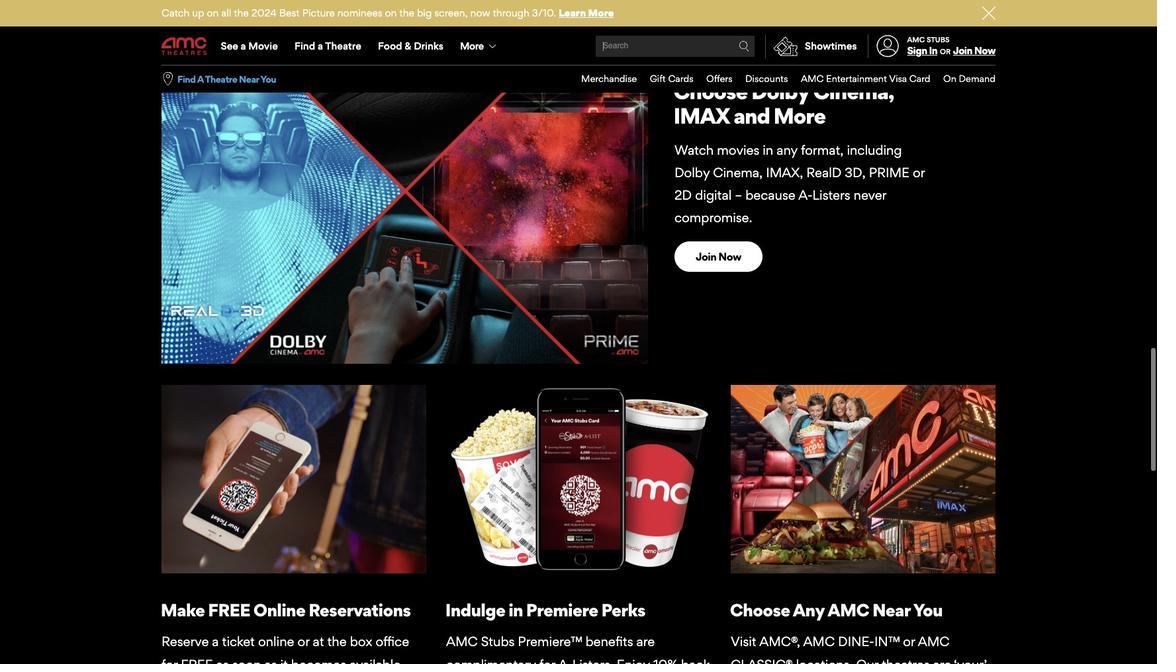 Task type: locate. For each thing, give the bounding box(es) containing it.
1 vertical spatial cinema,
[[713, 165, 763, 181]]

amc logo image
[[162, 37, 208, 55], [162, 37, 208, 55]]

more
[[588, 7, 614, 19], [460, 40, 484, 52], [774, 103, 826, 129]]

amc up "theatres"
[[918, 635, 950, 651]]

stubs
[[927, 35, 950, 44], [481, 635, 515, 651]]

theatre right 'a'
[[205, 73, 237, 85]]

stubs up complimentary
[[481, 635, 515, 651]]

0 vertical spatial cinema,
[[814, 78, 893, 105]]

menu down learn
[[162, 28, 996, 65]]

or right "in"
[[940, 47, 951, 56]]

in
[[763, 142, 774, 158], [509, 600, 523, 621]]

1 vertical spatial free
[[181, 657, 213, 665]]

0 vertical spatial a-
[[799, 188, 813, 203]]

a right see
[[241, 40, 246, 52]]

cinema, down movies
[[713, 165, 763, 181]]

0 vertical spatial theatre
[[325, 40, 361, 52]]

1 vertical spatial join
[[696, 250, 717, 263]]

3d,
[[845, 165, 866, 181]]

1 horizontal spatial for
[[539, 657, 556, 665]]

are
[[637, 635, 655, 651], [934, 657, 952, 665]]

1 horizontal spatial join
[[954, 44, 973, 57]]

a- down premiere™
[[559, 657, 573, 665]]

stubs inside amc stubs premiere™ benefits are complimentary for a-listers. enjoy 10% bac
[[481, 635, 515, 651]]

a- down reald
[[799, 188, 813, 203]]

sign in or join amc stubs element
[[868, 28, 996, 65]]

1 horizontal spatial as
[[264, 657, 277, 665]]

1 vertical spatial in
[[509, 600, 523, 621]]

reserve
[[162, 635, 209, 651]]

in
[[929, 44, 938, 57]]

card
[[910, 73, 931, 84]]

the right at
[[327, 635, 347, 651]]

join up on demand link
[[954, 44, 973, 57]]

1 horizontal spatial stubs
[[927, 35, 950, 44]]

0 horizontal spatial the
[[234, 7, 249, 19]]

more down now at the top of the page
[[460, 40, 484, 52]]

0 horizontal spatial find
[[177, 73, 196, 85]]

stubs for premiere™
[[481, 635, 515, 651]]

amc up 'dine-'
[[828, 600, 870, 621]]

stubs for sign
[[927, 35, 950, 44]]

watch movies in any format, including dolby cinema, imax, reald 3d, prime or 2d digital – because a-listers never compromise.
[[675, 142, 925, 226]]

choose inside "choose dolby cinema, imax and more"
[[674, 78, 748, 105]]

0 horizontal spatial for
[[162, 657, 178, 665]]

0 horizontal spatial a-
[[559, 657, 573, 665]]

and
[[734, 103, 770, 129]]

theatre down nominees
[[325, 40, 361, 52]]

now down compromise.
[[719, 250, 742, 263]]

amc theatres nationwide image
[[731, 385, 996, 574]]

entertainment
[[827, 73, 887, 84]]

join down compromise.
[[696, 250, 717, 263]]

0 horizontal spatial stubs
[[481, 635, 515, 651]]

for inside amc stubs premiere™ benefits are complimentary for a-listers. enjoy 10% bac
[[539, 657, 556, 665]]

3/10.
[[532, 7, 556, 19]]

or inside reserve a ticket online or at the box office for free as soon as it becomes available
[[298, 635, 310, 651]]

0 horizontal spatial cinema,
[[713, 165, 763, 181]]

0 vertical spatial more
[[588, 7, 614, 19]]

stubs inside the amc stubs sign in or join now
[[927, 35, 950, 44]]

a left ticket
[[212, 635, 219, 651]]

join inside join now link
[[696, 250, 717, 263]]

0 horizontal spatial a
[[212, 635, 219, 651]]

0 vertical spatial join
[[954, 44, 973, 57]]

are inside visit amc®, amc dine-in™ or amc classic® locations. our theatres are 'your
[[934, 657, 952, 665]]

a inside reserve a ticket online or at the box office for free as soon as it becomes available
[[212, 635, 219, 651]]

1 for from the left
[[162, 657, 178, 665]]

cinema,
[[814, 78, 893, 105], [713, 165, 763, 181]]

amc down the "indulge"
[[446, 635, 478, 651]]

in right the "indulge"
[[509, 600, 523, 621]]

demand
[[959, 73, 996, 84]]

0 vertical spatial dolby
[[752, 78, 810, 105]]

are up enjoy
[[637, 635, 655, 651]]

2 vertical spatial more
[[774, 103, 826, 129]]

menu containing merchandise
[[569, 66, 996, 93]]

1 horizontal spatial a
[[241, 40, 246, 52]]

amc stubs sign in or join now
[[908, 35, 996, 57]]

submit search icon image
[[739, 41, 750, 52]]

0 vertical spatial choose
[[674, 78, 748, 105]]

as
[[216, 657, 229, 665], [264, 657, 277, 665]]

now
[[975, 44, 996, 57], [719, 250, 742, 263]]

find down picture
[[295, 40, 315, 52]]

the right all
[[234, 7, 249, 19]]

2 horizontal spatial a
[[318, 40, 323, 52]]

2 for from the left
[[539, 657, 556, 665]]

0 horizontal spatial you
[[261, 73, 276, 85]]

0 horizontal spatial join
[[696, 250, 717, 263]]

amc stubs premiere™ benefits are complimentary for a-listers. enjoy 10% bac
[[446, 635, 710, 665]]

on demand link
[[931, 66, 996, 93]]

you up "theatres"
[[914, 600, 943, 621]]

near
[[239, 73, 259, 85], [873, 600, 911, 621]]

for down reserve
[[162, 657, 178, 665]]

reald
[[807, 165, 842, 181]]

or inside the amc stubs sign in or join now
[[940, 47, 951, 56]]

digital
[[695, 188, 732, 203]]

1 horizontal spatial in
[[763, 142, 774, 158]]

amc inside amc stubs premiere™ benefits are complimentary for a-listers. enjoy 10% bac
[[446, 635, 478, 651]]

enjoy
[[617, 657, 650, 665]]

watch
[[675, 142, 714, 158]]

join inside the amc stubs sign in or join now
[[954, 44, 973, 57]]

menu
[[162, 28, 996, 65], [569, 66, 996, 93]]

1 vertical spatial a-
[[559, 657, 573, 665]]

2 on from the left
[[385, 7, 397, 19]]

you inside button
[[261, 73, 276, 85]]

0 vertical spatial are
[[637, 635, 655, 651]]

a down picture
[[318, 40, 323, 52]]

dolby inside watch movies in any format, including dolby cinema, imax, reald 3d, prime or 2d digital – because a-listers never compromise.
[[675, 165, 710, 181]]

join now button
[[954, 44, 996, 57]]

any
[[777, 142, 798, 158]]

on right nominees
[[385, 7, 397, 19]]

amc stubs premiere perks image
[[446, 385, 711, 574]]

movie
[[249, 40, 278, 52]]

1 horizontal spatial you
[[914, 600, 943, 621]]

choose
[[674, 78, 748, 105], [730, 600, 790, 621]]

0 horizontal spatial near
[[239, 73, 259, 85]]

the
[[234, 7, 249, 19], [400, 7, 415, 19], [327, 635, 347, 651]]

on
[[207, 7, 219, 19], [385, 7, 397, 19]]

amc entertainment visa card link
[[788, 66, 931, 93]]

a
[[241, 40, 246, 52], [318, 40, 323, 52], [212, 635, 219, 651]]

0 vertical spatial now
[[975, 44, 996, 57]]

more right learn
[[588, 7, 614, 19]]

see a movie link
[[213, 28, 286, 65]]

sign
[[908, 44, 928, 57]]

1 vertical spatial you
[[914, 600, 943, 621]]

1 horizontal spatial more
[[588, 7, 614, 19]]

0 vertical spatial in
[[763, 142, 774, 158]]

amc up locations.
[[804, 635, 835, 651]]

or left at
[[298, 635, 310, 651]]

find for find a theatre near you
[[177, 73, 196, 85]]

2024
[[251, 7, 277, 19]]

cinema, down showtimes
[[814, 78, 893, 105]]

listers.
[[573, 657, 614, 665]]

2 horizontal spatial more
[[774, 103, 826, 129]]

you for choose any amc near you
[[914, 600, 943, 621]]

0 horizontal spatial as
[[216, 657, 229, 665]]

showtimes
[[805, 40, 857, 52]]

1 vertical spatial stubs
[[481, 635, 515, 651]]

1 vertical spatial more
[[460, 40, 484, 52]]

1 vertical spatial theatre
[[205, 73, 237, 85]]

choose for choose dolby cinema, imax and more
[[674, 78, 748, 105]]

0 vertical spatial near
[[239, 73, 259, 85]]

a- inside watch movies in any format, including dolby cinema, imax, reald 3d, prime or 2d digital – because a-listers never compromise.
[[799, 188, 813, 203]]

near inside button
[[239, 73, 259, 85]]

as left it
[[264, 657, 277, 665]]

or right "prime"
[[913, 165, 925, 181]]

dolby down showtimes "image"
[[752, 78, 810, 105]]

1 horizontal spatial the
[[327, 635, 347, 651]]

0 horizontal spatial on
[[207, 7, 219, 19]]

visit amc®, amc dine-in™ or amc classic® locations. our theatres are 'your
[[731, 635, 987, 665]]

1 horizontal spatial are
[[934, 657, 952, 665]]

find inside button
[[177, 73, 196, 85]]

1 vertical spatial dolby
[[675, 165, 710, 181]]

are right "theatres"
[[934, 657, 952, 665]]

near for theatre
[[239, 73, 259, 85]]

1 horizontal spatial dolby
[[752, 78, 810, 105]]

near down see a movie link
[[239, 73, 259, 85]]

see a movie
[[221, 40, 278, 52]]

visit
[[731, 635, 757, 651]]

amc entertainment visa card
[[801, 73, 931, 84]]

merchandise
[[581, 73, 637, 84]]

0 horizontal spatial more
[[460, 40, 484, 52]]

search the AMC website text field
[[601, 41, 739, 51]]

for down premiere™
[[539, 657, 556, 665]]

more up any
[[774, 103, 826, 129]]

0 vertical spatial you
[[261, 73, 276, 85]]

make
[[161, 600, 205, 621]]

premiere
[[526, 600, 598, 621]]

showtimes link
[[766, 34, 857, 58]]

on
[[944, 73, 957, 84]]

stubs up "in"
[[927, 35, 950, 44]]

you down movie
[[261, 73, 276, 85]]

now inside the amc stubs sign in or join now
[[975, 44, 996, 57]]

1 horizontal spatial find
[[295, 40, 315, 52]]

1 vertical spatial find
[[177, 73, 196, 85]]

0 horizontal spatial theatre
[[205, 73, 237, 85]]

now up demand
[[975, 44, 996, 57]]

2 horizontal spatial the
[[400, 7, 415, 19]]

you
[[261, 73, 276, 85], [914, 600, 943, 621]]

near up in™
[[873, 600, 911, 621]]

reservations
[[309, 600, 411, 621]]

0 vertical spatial menu
[[162, 28, 996, 65]]

0 vertical spatial stubs
[[927, 35, 950, 44]]

1 on from the left
[[207, 7, 219, 19]]

0 horizontal spatial dolby
[[675, 165, 710, 181]]

on left all
[[207, 7, 219, 19]]

theatre
[[325, 40, 361, 52], [205, 73, 237, 85]]

amc up sign on the right top of page
[[908, 35, 925, 44]]

theatre for a
[[205, 73, 237, 85]]

free inside reserve a ticket online or at the box office for free as soon as it becomes available
[[181, 657, 213, 665]]

office
[[376, 635, 409, 651]]

1 horizontal spatial theatre
[[325, 40, 361, 52]]

0 vertical spatial find
[[295, 40, 315, 52]]

1 horizontal spatial cinema,
[[814, 78, 893, 105]]

as left soon
[[216, 657, 229, 665]]

a-
[[799, 188, 813, 203], [559, 657, 573, 665]]

more inside button
[[460, 40, 484, 52]]

online
[[258, 635, 294, 651]]

1 horizontal spatial now
[[975, 44, 996, 57]]

free down reserve
[[181, 657, 213, 665]]

0 horizontal spatial now
[[719, 250, 742, 263]]

food & drinks link
[[370, 28, 452, 65]]

catch
[[162, 7, 190, 19]]

it
[[280, 657, 288, 665]]

including
[[847, 142, 902, 158]]

amc inside the amc stubs sign in or join now
[[908, 35, 925, 44]]

indulge in premiere perks
[[446, 600, 646, 621]]

1 vertical spatial menu
[[569, 66, 996, 93]]

discounts link
[[733, 66, 788, 93]]

showtimes image
[[766, 34, 805, 58]]

10%
[[654, 657, 678, 665]]

or up "theatres"
[[903, 635, 915, 651]]

theatre inside button
[[205, 73, 237, 85]]

1 vertical spatial choose
[[730, 600, 790, 621]]

0 horizontal spatial are
[[637, 635, 655, 651]]

free up ticket
[[208, 600, 250, 621]]

1 horizontal spatial near
[[873, 600, 911, 621]]

1 horizontal spatial a-
[[799, 188, 813, 203]]

or
[[940, 47, 951, 56], [913, 165, 925, 181], [298, 635, 310, 651], [903, 635, 915, 651]]

1 horizontal spatial on
[[385, 7, 397, 19]]

free
[[208, 600, 250, 621], [181, 657, 213, 665]]

find left 'a'
[[177, 73, 196, 85]]

the left big
[[400, 7, 415, 19]]

1 vertical spatial near
[[873, 600, 911, 621]]

reserve a ticket online or at the box office for free as soon as it becomes available
[[162, 635, 415, 665]]

or inside watch movies in any format, including dolby cinema, imax, reald 3d, prime or 2d digital – because a-listers never compromise.
[[913, 165, 925, 181]]

in left any
[[763, 142, 774, 158]]

1 vertical spatial are
[[934, 657, 952, 665]]

amc down showtimes "link"
[[801, 73, 824, 84]]

indulge
[[446, 600, 506, 621]]

join now
[[696, 250, 742, 263]]

dolby down 'watch'
[[675, 165, 710, 181]]

menu down showtimes "image"
[[569, 66, 996, 93]]

more button
[[452, 28, 507, 65]]



Task type: describe. For each thing, give the bounding box(es) containing it.
2 as from the left
[[264, 657, 277, 665]]

&
[[405, 40, 412, 52]]

find a theatre near you
[[177, 73, 276, 85]]

never
[[854, 188, 887, 203]]

sign in button
[[908, 44, 938, 57]]

a for ticket
[[212, 635, 219, 651]]

online
[[254, 600, 305, 621]]

menu containing more
[[162, 28, 996, 65]]

are inside amc stubs premiere™ benefits are complimentary for a-listers. enjoy 10% bac
[[637, 635, 655, 651]]

discounts
[[746, 73, 788, 84]]

becomes
[[291, 657, 346, 665]]

nominees
[[338, 7, 383, 19]]

catch up on all the 2024 best picture nominees on the big screen, now through 3/10. learn more
[[162, 7, 614, 19]]

imax
[[674, 103, 730, 129]]

gift
[[650, 73, 666, 84]]

cinema, inside watch movies in any format, including dolby cinema, imax, reald 3d, prime or 2d digital – because a-listers never compromise.
[[713, 165, 763, 181]]

find a theatre near you button
[[177, 73, 276, 86]]

theatre for a
[[325, 40, 361, 52]]

through
[[493, 7, 530, 19]]

advance tickets image
[[162, 385, 426, 574]]

offers
[[707, 73, 733, 84]]

format,
[[801, 142, 844, 158]]

user profile image
[[869, 35, 907, 57]]

now
[[471, 7, 490, 19]]

visa
[[890, 73, 907, 84]]

1 vertical spatial now
[[719, 250, 742, 263]]

picture
[[302, 7, 335, 19]]

a for movie
[[241, 40, 246, 52]]

near for amc
[[873, 600, 911, 621]]

a for theatre
[[318, 40, 323, 52]]

cookie consent banner dialog
[[0, 629, 1158, 665]]

choose dolby cinema, imax and more
[[674, 78, 893, 129]]

a
[[197, 73, 204, 85]]

big
[[417, 7, 432, 19]]

join now link
[[675, 241, 763, 272]]

all
[[221, 7, 231, 19]]

locations.
[[796, 657, 853, 665]]

up
[[192, 7, 204, 19]]

for inside reserve a ticket online or at the box office for free as soon as it becomes available
[[162, 657, 178, 665]]

offers link
[[694, 66, 733, 93]]

premium formats image
[[162, 17, 648, 364]]

our
[[857, 657, 879, 665]]

find for find a theatre
[[295, 40, 315, 52]]

on demand
[[944, 73, 996, 84]]

classic®
[[731, 657, 793, 665]]

because
[[746, 188, 796, 203]]

make free online reservations
[[161, 600, 411, 621]]

0 horizontal spatial in
[[509, 600, 523, 621]]

or inside visit amc®, amc dine-in™ or amc classic® locations. our theatres are 'your
[[903, 635, 915, 651]]

listers
[[813, 188, 851, 203]]

find a theatre
[[295, 40, 361, 52]]

ticket
[[222, 635, 255, 651]]

imax,
[[766, 165, 804, 181]]

box
[[350, 635, 372, 651]]

cards
[[669, 73, 694, 84]]

learn
[[559, 7, 586, 19]]

prime
[[869, 165, 910, 181]]

more inside "choose dolby cinema, imax and more"
[[774, 103, 826, 129]]

at
[[313, 635, 324, 651]]

food & drinks
[[378, 40, 444, 52]]

perks
[[602, 600, 646, 621]]

movies
[[717, 142, 760, 158]]

2d
[[675, 188, 692, 203]]

gift cards
[[650, 73, 694, 84]]

compromise.
[[675, 210, 753, 226]]

any
[[793, 600, 825, 621]]

drinks
[[414, 40, 444, 52]]

dolby inside "choose dolby cinema, imax and more"
[[752, 78, 810, 105]]

1 as from the left
[[216, 657, 229, 665]]

0 vertical spatial free
[[208, 600, 250, 621]]

choose any amc near you
[[730, 600, 943, 621]]

benefits
[[586, 635, 633, 651]]

premiere™
[[518, 635, 582, 651]]

gift cards link
[[637, 66, 694, 93]]

a- inside amc stubs premiere™ benefits are complimentary for a-listers. enjoy 10% bac
[[559, 657, 573, 665]]

in inside watch movies in any format, including dolby cinema, imax, reald 3d, prime or 2d digital – because a-listers never compromise.
[[763, 142, 774, 158]]

in™
[[875, 635, 900, 651]]

find a theatre link
[[286, 28, 370, 65]]

cinema, inside "choose dolby cinema, imax and more"
[[814, 78, 893, 105]]

the inside reserve a ticket online or at the box office for free as soon as it becomes available
[[327, 635, 347, 651]]

soon
[[232, 657, 261, 665]]

you for find a theatre near you
[[261, 73, 276, 85]]

theatres
[[882, 657, 930, 665]]

merchandise link
[[569, 66, 637, 93]]

screen,
[[435, 7, 468, 19]]

complimentary
[[446, 657, 536, 665]]

choose for choose any amc near you
[[730, 600, 790, 621]]

dine-
[[838, 635, 875, 651]]

food
[[378, 40, 402, 52]]



Task type: vqa. For each thing, say whether or not it's contained in the screenshot.
'a' to the middle
yes



